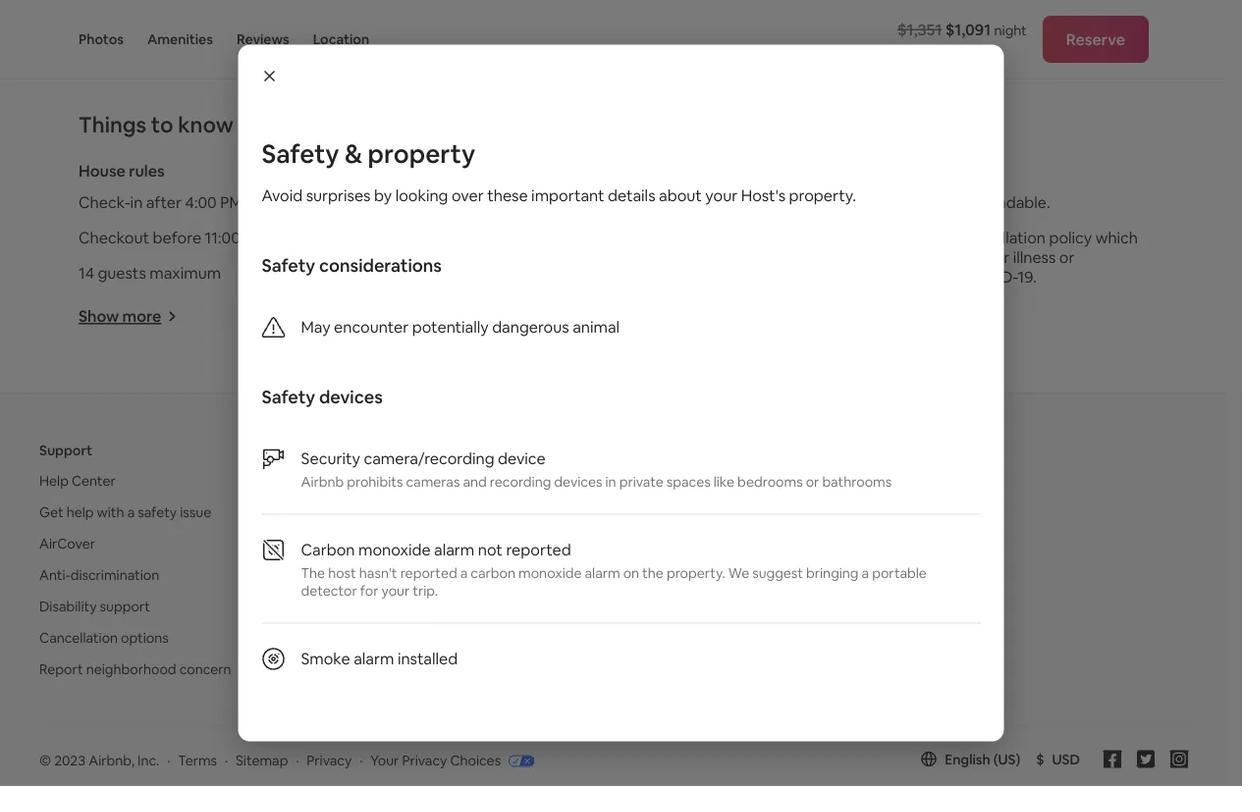Task type: vqa. For each thing, say whether or not it's contained in the screenshot.
the bottommost Carbon
yes



Task type: describe. For each thing, give the bounding box(es) containing it.
important
[[531, 186, 604, 206]]

disability support link
[[39, 598, 150, 616]]

community forum link
[[425, 567, 541, 584]]

may inside the safety & property dialog
[[301, 317, 330, 337]]

1 horizontal spatial property.
[[789, 186, 856, 206]]

privacy link
[[307, 752, 352, 770]]

review
[[802, 227, 854, 248]]

checkout before 11:00 am
[[79, 227, 268, 248]]

or for bedrooms
[[806, 473, 819, 490]]

english (us) button
[[921, 751, 1020, 768]]

terms
[[178, 752, 217, 770]]

usd
[[1052, 751, 1080, 768]]

prohibits
[[347, 473, 403, 490]]

smoke
[[301, 649, 350, 669]]

hosting responsibly link
[[425, 598, 549, 616]]

$1,351 $1,091 night 1 review
[[897, 19, 1027, 58]]

hosting responsibly
[[425, 598, 549, 616]]

aircover for aircover for hosts
[[425, 504, 481, 521]]

issue
[[180, 504, 211, 521]]

4:00
[[185, 192, 217, 212]]

more for show more button to the left
[[122, 306, 161, 327]]

0 horizontal spatial reported
[[400, 564, 457, 582]]

for inside carbon monoxide alarm not reported the host hasn't reported a carbon monoxide alarm on the property. we suggest bringing a portable detector for your trip.
[[360, 582, 378, 599]]

resources
[[477, 535, 539, 553]]

animal inside the safety & property dialog
[[573, 317, 620, 337]]

by inside the safety & property dialog
[[374, 186, 392, 206]]

safety devices
[[262, 385, 383, 408]]

things to know
[[79, 111, 233, 139]]

and
[[463, 473, 487, 490]]

support
[[39, 441, 92, 459]]

for inside review the host's full cancellation policy which applies even if you cancel for illness or disruptions caused by covid-19.
[[988, 247, 1009, 267]]

0 vertical spatial may encounter potentially dangerous animal
[[441, 263, 709, 302]]

navigate to facebook image
[[1104, 751, 1121, 768]]

responsibly
[[477, 598, 549, 616]]

spaces
[[666, 473, 711, 490]]

carbon monoxide alarm not reported the host hasn't reported a carbon monoxide alarm on the property. we suggest bringing a portable detector for your trip.
[[301, 540, 927, 599]]

cancellation options
[[39, 629, 169, 647]]

carbon monoxide alarm not reported
[[441, 192, 711, 212]]

0 horizontal spatial devices
[[319, 385, 383, 408]]

11:00
[[205, 227, 240, 248]]

monoxide for carbon monoxide alarm not reported
[[498, 192, 570, 212]]

alarm right smoke
[[354, 649, 394, 669]]

this
[[802, 192, 832, 212]]

dangerous inside the safety & property dialog
[[492, 317, 569, 337]]

1 airbnb from the left
[[425, 472, 468, 490]]

support
[[100, 598, 150, 616]]

newsroom
[[810, 472, 879, 490]]

installed
[[398, 649, 458, 669]]

in inside security camera/recording device airbnb prohibits cameras and recording devices in private spaces like bedrooms or bathrooms
[[605, 473, 616, 490]]

location button
[[313, 0, 369, 79]]

reported for carbon monoxide alarm not reported the host hasn't reported a carbon monoxide alarm on the property. we suggest bringing a portable detector for your trip.
[[506, 540, 571, 560]]

like
[[714, 473, 734, 490]]

your inside carbon monoxide alarm not reported the host hasn't reported a carbon monoxide alarm on the property. we suggest bringing a portable detector for your trip.
[[381, 582, 410, 599]]

hosting resources link
[[425, 535, 539, 553]]

anti-discrimination link
[[39, 567, 159, 584]]

0 horizontal spatial animal
[[441, 282, 488, 302]]

show for rightmost show more button
[[441, 326, 481, 346]]

alarm right these
[[574, 192, 614, 212]]

airbnb,
[[89, 752, 134, 770]]

rules
[[129, 161, 165, 181]]

details
[[608, 186, 655, 206]]

security
[[301, 449, 360, 469]]

© 2023 airbnb, inc.
[[39, 752, 159, 770]]

& for monoxide
[[492, 161, 502, 181]]

discrimination
[[70, 567, 159, 584]]

1 horizontal spatial show more button
[[441, 326, 539, 346]]

avoid surprises by looking over these important details about your host's property.
[[262, 186, 856, 206]]

safety up over
[[441, 161, 488, 181]]

house
[[79, 161, 126, 181]]

navigate to instagram image
[[1170, 751, 1188, 768]]

property for alarm
[[506, 161, 572, 181]]

·
[[167, 752, 170, 770]]

0 vertical spatial in
[[130, 192, 143, 212]]

forum
[[502, 567, 541, 584]]

trip.
[[413, 582, 438, 599]]

aircover for aircover link
[[39, 535, 95, 553]]

cancellation
[[959, 227, 1046, 248]]

these
[[487, 186, 528, 206]]

english
[[945, 751, 990, 768]]

1
[[901, 43, 906, 58]]

policy
[[1049, 227, 1092, 248]]

1 privacy from the left
[[307, 752, 352, 770]]

disruptions
[[802, 267, 883, 287]]

reviews button
[[237, 0, 289, 79]]

2 vertical spatial monoxide
[[518, 564, 582, 582]]

potentially inside the safety & property dialog
[[412, 317, 489, 337]]

this reservation is non-refundable.
[[802, 192, 1050, 212]]

1 horizontal spatial show more
[[441, 326, 523, 346]]

non-
[[934, 192, 968, 212]]

property for by
[[368, 137, 475, 170]]

1 horizontal spatial your
[[471, 472, 499, 490]]

1 horizontal spatial potentially
[[552, 263, 628, 283]]

refundable.
[[968, 192, 1050, 212]]

1 horizontal spatial a
[[460, 564, 468, 582]]

the inside carbon monoxide alarm not reported the host hasn't reported a carbon monoxide alarm on the property. we suggest bringing a portable detector for your trip.
[[642, 564, 664, 582]]

maximum
[[149, 263, 221, 283]]

device
[[498, 449, 546, 469]]

19.
[[1018, 267, 1037, 287]]

safety up security
[[262, 385, 315, 408]]

2 horizontal spatial your
[[705, 186, 738, 206]]

your privacy choices link
[[370, 752, 534, 771]]

airbnb your home link
[[425, 472, 538, 490]]

carbon
[[471, 564, 515, 582]]

about
[[659, 186, 702, 206]]

to
[[151, 111, 173, 139]]

reported for carbon monoxide alarm not reported
[[646, 192, 711, 212]]

newsroom link
[[810, 472, 879, 490]]

amenities button
[[147, 0, 213, 79]]

or for illness
[[1059, 247, 1075, 267]]

property. inside carbon monoxide alarm not reported the host hasn't reported a carbon monoxide alarm on the property. we suggest bringing a portable detector for your trip.
[[667, 564, 725, 582]]

smoke alarm installed
[[301, 649, 458, 669]]

alarm left the on
[[585, 564, 620, 582]]

review the host's full cancellation policy which applies even if you cancel for illness or disruptions caused by covid-19.
[[802, 227, 1138, 287]]

cameras
[[406, 473, 460, 490]]

safety up avoid at the top
[[262, 137, 339, 170]]

encounter inside the safety & property dialog
[[334, 317, 409, 337]]

carbon for carbon monoxide alarm not reported
[[441, 192, 495, 212]]



Task type: locate. For each thing, give the bounding box(es) containing it.
1 horizontal spatial encounter
[[473, 263, 548, 283]]

aircover down the cameras
[[425, 504, 481, 521]]

0 vertical spatial or
[[1059, 247, 1075, 267]]

get help with a safety issue
[[39, 504, 211, 521]]

1 horizontal spatial for
[[484, 504, 502, 521]]

aircover for hosts link
[[425, 504, 542, 521]]

on
[[623, 564, 639, 582]]

know
[[178, 111, 233, 139]]

1 vertical spatial or
[[806, 473, 819, 490]]

by left looking on the top of page
[[374, 186, 392, 206]]

security camera/recording device airbnb prohibits cameras and recording devices in private spaces like bedrooms or bathrooms
[[301, 449, 892, 490]]

1 hosting from the top
[[425, 441, 476, 459]]

may down over
[[441, 263, 470, 283]]

carbon for carbon monoxide alarm not reported the host hasn't reported a carbon monoxide alarm on the property. we suggest bringing a portable detector for your trip.
[[301, 540, 355, 560]]

alarm up community
[[434, 540, 475, 560]]

1 horizontal spatial animal
[[573, 317, 620, 337]]

& up these
[[492, 161, 502, 181]]

check-in after 4:00 pm
[[79, 192, 242, 212]]

1 vertical spatial devices
[[554, 473, 602, 490]]

& inside the safety & property dialog
[[345, 137, 362, 170]]

0 vertical spatial reported
[[646, 192, 711, 212]]

portable
[[872, 564, 927, 582]]

property. up the review
[[789, 186, 856, 206]]

new features link
[[810, 504, 895, 521]]

1 vertical spatial dangerous
[[492, 317, 569, 337]]

full
[[933, 227, 955, 248]]

your right about
[[705, 186, 738, 206]]

help center link
[[39, 472, 116, 490]]

help center
[[39, 472, 116, 490]]

english (us)
[[945, 751, 1020, 768]]

airbnb
[[425, 472, 468, 490], [301, 473, 344, 490]]

checkout
[[79, 227, 149, 248]]

$
[[1036, 751, 1044, 768]]

private
[[619, 473, 663, 490]]

property. left the we
[[667, 564, 725, 582]]

monoxide up hasn't
[[358, 540, 431, 560]]

or
[[1059, 247, 1075, 267], [806, 473, 819, 490]]

property up looking on the top of page
[[368, 137, 475, 170]]

safety & property dialog
[[238, 45, 1004, 742]]

1 vertical spatial potentially
[[412, 317, 489, 337]]

airbnb down security
[[301, 473, 344, 490]]

1 horizontal spatial airbnb
[[425, 472, 468, 490]]

reviews
[[237, 30, 289, 48]]

for left 19.
[[988, 247, 1009, 267]]

1 vertical spatial for
[[484, 504, 502, 521]]

a
[[127, 504, 135, 521], [460, 564, 468, 582], [862, 564, 869, 582]]

0 horizontal spatial airbnb
[[301, 473, 344, 490]]

check-
[[79, 192, 130, 212]]

encounter down these
[[473, 263, 548, 283]]

reported right hasn't
[[400, 564, 457, 582]]

or right the illness
[[1059, 247, 1075, 267]]

after
[[146, 192, 182, 212]]

14
[[79, 263, 94, 283]]

1 vertical spatial carbon
[[301, 540, 355, 560]]

more for rightmost show more button
[[484, 326, 523, 346]]

0 horizontal spatial a
[[127, 504, 135, 521]]

not up carbon
[[478, 540, 503, 560]]

safety & property for monoxide
[[441, 161, 572, 181]]

1 horizontal spatial dangerous
[[632, 263, 709, 283]]

1 vertical spatial property.
[[667, 564, 725, 582]]

applies
[[802, 247, 854, 267]]

1 horizontal spatial devices
[[554, 473, 602, 490]]

0 horizontal spatial privacy
[[307, 752, 352, 770]]

your left trip.
[[381, 582, 410, 599]]

hosting up community
[[425, 535, 474, 553]]

avoid
[[262, 186, 303, 206]]

2 airbnb from the left
[[301, 473, 344, 490]]

1 horizontal spatial not
[[618, 192, 642, 212]]

0 horizontal spatial in
[[130, 192, 143, 212]]

a left carbon
[[460, 564, 468, 582]]

1 vertical spatial monoxide
[[358, 540, 431, 560]]

looking
[[395, 186, 448, 206]]

1 vertical spatial may encounter potentially dangerous animal
[[301, 317, 620, 337]]

0 horizontal spatial by
[[374, 186, 392, 206]]

0 horizontal spatial show
[[79, 306, 119, 327]]

(us)
[[993, 751, 1020, 768]]

0 horizontal spatial potentially
[[412, 317, 489, 337]]

hosting down community
[[425, 598, 474, 616]]

navigate to twitter image
[[1137, 751, 1155, 768]]

0 vertical spatial not
[[618, 192, 642, 212]]

potentially down carbon monoxide alarm not reported at top
[[552, 263, 628, 283]]

host
[[328, 564, 356, 582]]

show for show more button to the left
[[79, 306, 119, 327]]

or inside security camera/recording device airbnb prohibits cameras and recording devices in private spaces like bedrooms or bathrooms
[[806, 473, 819, 490]]

1 vertical spatial in
[[605, 473, 616, 490]]

0 horizontal spatial for
[[360, 582, 378, 599]]

for
[[988, 247, 1009, 267], [484, 504, 502, 521], [360, 582, 378, 599]]

cancellation options link
[[39, 629, 169, 647]]

1 horizontal spatial the
[[857, 227, 882, 248]]

0 vertical spatial animal
[[441, 282, 488, 302]]

monoxide for carbon monoxide alarm not reported the host hasn't reported a carbon monoxide alarm on the property. we suggest bringing a portable detector for your trip.
[[358, 540, 431, 560]]

features
[[842, 504, 895, 521]]

safety & property for surprises
[[262, 137, 475, 170]]

0 vertical spatial property.
[[789, 186, 856, 206]]

reserve
[[1066, 29, 1125, 49]]

for right host
[[360, 582, 378, 599]]

hosting for hosting resources
[[425, 535, 474, 553]]

may encounter potentially dangerous animal inside the safety & property dialog
[[301, 317, 620, 337]]

safety & property
[[262, 137, 475, 170], [441, 161, 572, 181]]

1 horizontal spatial or
[[1059, 247, 1075, 267]]

the right the on
[[642, 564, 664, 582]]

may up safety devices
[[301, 317, 330, 337]]

0 horizontal spatial &
[[345, 137, 362, 170]]

2 horizontal spatial reported
[[646, 192, 711, 212]]

for left hosts
[[484, 504, 502, 521]]

hosting for hosting responsibly
[[425, 598, 474, 616]]

aircover up anti-
[[39, 535, 95, 553]]

1 horizontal spatial property
[[506, 161, 572, 181]]

0 vertical spatial hosting
[[425, 441, 476, 459]]

not inside carbon monoxide alarm not reported the host hasn't reported a carbon monoxide alarm on the property. we suggest bringing a portable detector for your trip.
[[478, 540, 503, 560]]

1 horizontal spatial carbon
[[441, 192, 495, 212]]

0 vertical spatial aircover
[[425, 504, 481, 521]]

monoxide right over
[[498, 192, 570, 212]]

night
[[994, 21, 1027, 39]]

not for carbon monoxide alarm not reported the host hasn't reported a carbon monoxide alarm on the property. we suggest bringing a portable detector for your trip.
[[478, 540, 503, 560]]

2 vertical spatial for
[[360, 582, 378, 599]]

covid-
[[963, 267, 1018, 287]]

1 review button
[[901, 43, 946, 59]]

0 vertical spatial the
[[857, 227, 882, 248]]

3 hosting from the top
[[425, 598, 474, 616]]

0 horizontal spatial not
[[478, 540, 503, 560]]

1 vertical spatial encounter
[[334, 317, 409, 337]]

encounter
[[473, 263, 548, 283], [334, 317, 409, 337]]

which
[[1095, 227, 1138, 248]]

by
[[374, 186, 392, 206], [942, 267, 960, 287]]

hosting for hosting
[[425, 441, 476, 459]]

monoxide up responsibly
[[518, 564, 582, 582]]

1 vertical spatial reported
[[506, 540, 571, 560]]

your
[[370, 752, 399, 770]]

in left 'private'
[[605, 473, 616, 490]]

0 vertical spatial monoxide
[[498, 192, 570, 212]]

2023
[[54, 752, 86, 770]]

0 horizontal spatial property.
[[667, 564, 725, 582]]

host's
[[741, 186, 786, 206]]

before
[[153, 227, 201, 248]]

0 vertical spatial your
[[705, 186, 738, 206]]

or up new
[[806, 473, 819, 490]]

privacy
[[307, 752, 352, 770], [402, 752, 447, 770]]

1 horizontal spatial by
[[942, 267, 960, 287]]

safety & property inside dialog
[[262, 137, 475, 170]]

am
[[244, 227, 268, 248]]

2 horizontal spatial for
[[988, 247, 1009, 267]]

more
[[122, 306, 161, 327], [484, 326, 523, 346]]

0 vertical spatial dangerous
[[632, 263, 709, 283]]

a right bringing
[[862, 564, 869, 582]]

0 horizontal spatial may
[[301, 317, 330, 337]]

safety down am
[[262, 254, 315, 277]]

dangerous
[[632, 263, 709, 283], [492, 317, 569, 337]]

0 horizontal spatial carbon
[[301, 540, 355, 560]]

bathrooms
[[822, 473, 892, 490]]

0 vertical spatial encounter
[[473, 263, 548, 283]]

encounter down considerations
[[334, 317, 409, 337]]

by inside review the host's full cancellation policy which applies even if you cancel for illness or disruptions caused by covid-19.
[[942, 267, 960, 287]]

by right you
[[942, 267, 960, 287]]

2 vertical spatial your
[[381, 582, 410, 599]]

1 vertical spatial aircover
[[39, 535, 95, 553]]

reported up forum
[[506, 540, 571, 560]]

new features
[[810, 504, 895, 521]]

0 horizontal spatial the
[[642, 564, 664, 582]]

0 horizontal spatial your
[[381, 582, 410, 599]]

report
[[39, 661, 83, 679]]

1 vertical spatial by
[[942, 267, 960, 287]]

even
[[857, 247, 892, 267]]

0 vertical spatial potentially
[[552, 263, 628, 283]]

reserve button
[[1042, 16, 1149, 63]]

0 horizontal spatial show more
[[79, 306, 161, 327]]

in left the after
[[130, 192, 143, 212]]

a right with
[[127, 504, 135, 521]]

0 vertical spatial devices
[[319, 385, 383, 408]]

show more
[[79, 306, 161, 327], [441, 326, 523, 346]]

alarm
[[574, 192, 614, 212], [434, 540, 475, 560], [585, 564, 620, 582], [354, 649, 394, 669]]

1 horizontal spatial may
[[441, 263, 470, 283]]

0 horizontal spatial property
[[368, 137, 475, 170]]

0 vertical spatial for
[[988, 247, 1009, 267]]

terms link
[[178, 752, 217, 770]]

1 vertical spatial may
[[301, 317, 330, 337]]

1 horizontal spatial show
[[441, 326, 481, 346]]

reported left host's
[[646, 192, 711, 212]]

your up aircover for hosts at the left bottom
[[471, 472, 499, 490]]

privacy left your
[[307, 752, 352, 770]]

guests
[[98, 263, 146, 283]]

hosting resources
[[425, 535, 539, 553]]

0 vertical spatial by
[[374, 186, 392, 206]]

center
[[72, 472, 116, 490]]

& for surprises
[[345, 137, 362, 170]]

is
[[920, 192, 931, 212]]

1 horizontal spatial more
[[484, 326, 523, 346]]

airbnb inside security camera/recording device airbnb prohibits cameras and recording devices in private spaces like bedrooms or bathrooms
[[301, 473, 344, 490]]

home
[[502, 472, 538, 490]]

1 horizontal spatial privacy
[[402, 752, 447, 770]]

property inside dialog
[[368, 137, 475, 170]]

concern
[[179, 661, 231, 679]]

airbnb down camera/recording
[[425, 472, 468, 490]]

0 horizontal spatial encounter
[[334, 317, 409, 337]]

0 horizontal spatial dangerous
[[492, 317, 569, 337]]

your
[[705, 186, 738, 206], [471, 472, 499, 490], [381, 582, 410, 599]]

2 hosting from the top
[[425, 535, 474, 553]]

safety & property up surprises
[[262, 137, 475, 170]]

safety & property up these
[[441, 161, 572, 181]]

potentially down considerations
[[412, 317, 489, 337]]

0 horizontal spatial or
[[806, 473, 819, 490]]

house rules
[[79, 161, 165, 181]]

recording
[[490, 473, 551, 490]]

1 horizontal spatial in
[[605, 473, 616, 490]]

not for carbon monoxide alarm not reported
[[618, 192, 642, 212]]

detector
[[301, 582, 357, 599]]

carbon inside carbon monoxide alarm not reported the host hasn't reported a carbon monoxide alarm on the property. we suggest bringing a portable detector for your trip.
[[301, 540, 355, 560]]

0 horizontal spatial show more button
[[79, 306, 177, 327]]

the down reservation
[[857, 227, 882, 248]]

privacy right your
[[402, 752, 447, 770]]

or inside review the host's full cancellation policy which applies even if you cancel for illness or disruptions caused by covid-19.
[[1059, 247, 1075, 267]]

& up surprises
[[345, 137, 362, 170]]

devices right recording
[[554, 473, 602, 490]]

bringing
[[806, 564, 859, 582]]

1 vertical spatial hosting
[[425, 535, 474, 553]]

not left about
[[618, 192, 642, 212]]

©
[[39, 752, 51, 770]]

1 horizontal spatial aircover
[[425, 504, 481, 521]]

2 horizontal spatial a
[[862, 564, 869, 582]]

0 horizontal spatial more
[[122, 306, 161, 327]]

$1,351
[[897, 19, 942, 39]]

hosts
[[505, 504, 542, 521]]

0 horizontal spatial aircover
[[39, 535, 95, 553]]

0 vertical spatial may
[[441, 263, 470, 283]]

1 vertical spatial your
[[471, 472, 499, 490]]

hosting up the cameras
[[425, 441, 476, 459]]

1 horizontal spatial &
[[492, 161, 502, 181]]

property up the avoid surprises by looking over these important details about your host's property.
[[506, 161, 572, 181]]

1 vertical spatial animal
[[573, 317, 620, 337]]

surprises
[[306, 186, 371, 206]]

disability support
[[39, 598, 150, 616]]

devices up security
[[319, 385, 383, 408]]

devices inside security camera/recording device airbnb prohibits cameras and recording devices in private spaces like bedrooms or bathrooms
[[554, 473, 602, 490]]

2 privacy from the left
[[402, 752, 447, 770]]

over
[[452, 186, 484, 206]]

amenities
[[147, 30, 213, 48]]

1 vertical spatial the
[[642, 564, 664, 582]]

1 vertical spatial not
[[478, 540, 503, 560]]

investors
[[810, 567, 868, 584]]

2 vertical spatial hosting
[[425, 598, 474, 616]]

1 horizontal spatial reported
[[506, 540, 571, 560]]

help
[[66, 504, 94, 521]]

the inside review the host's full cancellation policy which applies even if you cancel for illness or disruptions caused by covid-19.
[[857, 227, 882, 248]]

0 vertical spatial carbon
[[441, 192, 495, 212]]



